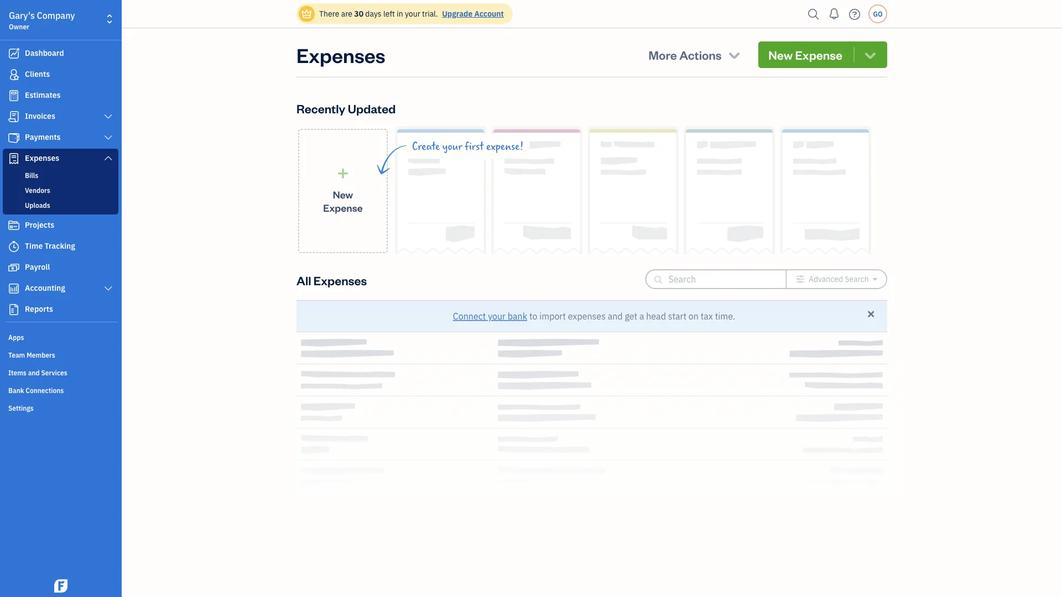 Task type: locate. For each thing, give the bounding box(es) containing it.
expense image
[[7, 153, 20, 164]]

1 chevron large down image from the top
[[103, 154, 113, 163]]

recently
[[297, 100, 346, 116]]

new
[[769, 47, 793, 63], [333, 188, 353, 201]]

expenses link
[[3, 149, 118, 169]]

crown image
[[301, 8, 313, 20]]

new expense
[[769, 47, 843, 63], [323, 188, 363, 214]]

there
[[319, 9, 339, 19]]

team members link
[[3, 346, 118, 363]]

1 vertical spatial chevron large down image
[[103, 284, 113, 293]]

2 vertical spatial expenses
[[314, 273, 367, 288]]

your left first
[[443, 141, 462, 153]]

new down plus icon
[[333, 188, 353, 201]]

chevron large down image inside invoices link
[[103, 112, 113, 121]]

dashboard image
[[7, 48, 20, 59]]

chevron large down image for invoices
[[103, 112, 113, 121]]

0 vertical spatial chevron large down image
[[103, 112, 113, 121]]

reports link
[[3, 300, 118, 320]]

bank
[[8, 386, 24, 395]]

1 vertical spatial and
[[28, 369, 40, 377]]

expense down plus icon
[[323, 201, 363, 214]]

project image
[[7, 220, 20, 231]]

and
[[608, 311, 623, 322], [28, 369, 40, 377]]

go button
[[869, 4, 888, 23]]

time tracking link
[[3, 237, 118, 257]]

chevron large down image
[[103, 154, 113, 163], [103, 284, 113, 293]]

and left get
[[608, 311, 623, 322]]

projects
[[25, 220, 54, 230]]

settings
[[8, 404, 34, 413]]

chevron large down image up 'reports' link at the left
[[103, 284, 113, 293]]

timer image
[[7, 241, 20, 252]]

expenses right all
[[314, 273, 367, 288]]

1 horizontal spatial new
[[769, 47, 793, 63]]

your left "bank"
[[488, 311, 506, 322]]

dashboard
[[25, 48, 64, 58]]

0 vertical spatial your
[[405, 9, 420, 19]]

1 chevron large down image from the top
[[103, 112, 113, 121]]

apps
[[8, 333, 24, 342]]

there are 30 days left in your trial. upgrade account
[[319, 9, 504, 19]]

estimates link
[[3, 86, 118, 106]]

0 vertical spatial new expense
[[769, 47, 843, 63]]

connections
[[26, 386, 64, 395]]

payroll
[[25, 262, 50, 272]]

items
[[8, 369, 26, 377]]

expenses down are
[[297, 42, 386, 68]]

create your first expense!
[[412, 141, 524, 153]]

chevron large down image up bills link at the left
[[103, 154, 113, 163]]

uploads
[[25, 201, 50, 210]]

on
[[689, 311, 699, 322]]

1 vertical spatial your
[[443, 141, 462, 153]]

all expenses
[[297, 273, 367, 288]]

2 vertical spatial your
[[488, 311, 506, 322]]

expenses
[[297, 42, 386, 68], [25, 153, 59, 163], [314, 273, 367, 288]]

bank
[[508, 311, 527, 322]]

0 vertical spatial new
[[769, 47, 793, 63]]

chevron large down image inside accounting link
[[103, 284, 113, 293]]

expenses up bills
[[25, 153, 59, 163]]

chevrondown image
[[863, 47, 878, 63]]

1 horizontal spatial your
[[443, 141, 462, 153]]

bank connections link
[[3, 382, 118, 398]]

money image
[[7, 262, 20, 273]]

0 vertical spatial chevron large down image
[[103, 154, 113, 163]]

1 horizontal spatial and
[[608, 311, 623, 322]]

create
[[412, 141, 440, 153]]

1 vertical spatial expenses
[[25, 153, 59, 163]]

1 horizontal spatial new expense
[[769, 47, 843, 63]]

clients
[[25, 69, 50, 79]]

chevron large down image
[[103, 112, 113, 121], [103, 133, 113, 142]]

your for create your first expense!
[[443, 141, 462, 153]]

bills
[[25, 171, 38, 180]]

1 vertical spatial new expense
[[323, 188, 363, 214]]

and right items
[[28, 369, 40, 377]]

1 horizontal spatial expense
[[795, 47, 843, 63]]

go to help image
[[846, 6, 864, 22]]

expense inside button
[[795, 47, 843, 63]]

0 vertical spatial expenses
[[297, 42, 386, 68]]

chevron large down image up payments link
[[103, 112, 113, 121]]

1 vertical spatial chevron large down image
[[103, 133, 113, 142]]

payments link
[[3, 128, 118, 148]]

settings link
[[3, 400, 118, 416]]

recently updated
[[297, 100, 396, 116]]

expense down search image
[[795, 47, 843, 63]]

expense!
[[486, 141, 524, 153]]

new inside new expense button
[[769, 47, 793, 63]]

2 horizontal spatial your
[[488, 311, 506, 322]]

0 vertical spatial expense
[[795, 47, 843, 63]]

vendors
[[25, 186, 50, 195]]

2 chevron large down image from the top
[[103, 284, 113, 293]]

bills link
[[5, 169, 116, 182]]

new inside new expense
[[333, 188, 353, 201]]

bank connections
[[8, 386, 64, 395]]

0 horizontal spatial expense
[[323, 201, 363, 214]]

new expense down plus icon
[[323, 188, 363, 214]]

0 horizontal spatial and
[[28, 369, 40, 377]]

your right in
[[405, 9, 420, 19]]

estimates
[[25, 90, 61, 100]]

more actions
[[649, 47, 722, 63]]

team members
[[8, 351, 55, 360]]

team
[[8, 351, 25, 360]]

payroll link
[[3, 258, 118, 278]]

updated
[[348, 100, 396, 116]]

new expense down search image
[[769, 47, 843, 63]]

0 horizontal spatial your
[[405, 9, 420, 19]]

2 chevron large down image from the top
[[103, 133, 113, 142]]

0 horizontal spatial new
[[333, 188, 353, 201]]

chevron large down image up the expenses link
[[103, 133, 113, 142]]

your
[[405, 9, 420, 19], [443, 141, 462, 153], [488, 311, 506, 322]]

new expense button
[[759, 42, 888, 68]]

time
[[25, 241, 43, 251]]

expense
[[795, 47, 843, 63], [323, 201, 363, 214]]

new right chevrondown icon
[[769, 47, 793, 63]]

new expense button
[[759, 42, 888, 68]]

1 vertical spatial new
[[333, 188, 353, 201]]

chevron large down image inside the expenses link
[[103, 154, 113, 163]]

get
[[625, 311, 638, 322]]



Task type: describe. For each thing, give the bounding box(es) containing it.
main element
[[0, 0, 149, 598]]

Search text field
[[669, 271, 768, 288]]

0 vertical spatial and
[[608, 311, 623, 322]]

in
[[397, 9, 403, 19]]

invoices
[[25, 111, 55, 121]]

more actions button
[[639, 42, 752, 68]]

items and services link
[[3, 364, 118, 381]]

accounting
[[25, 283, 65, 293]]

1 vertical spatial expense
[[323, 201, 363, 214]]

your for connect your bank to import expenses and get a head start on tax time.
[[488, 311, 506, 322]]

notifications image
[[826, 3, 843, 25]]

clients link
[[3, 65, 118, 85]]

trial.
[[422, 9, 438, 19]]

report image
[[7, 304, 20, 315]]

chart image
[[7, 283, 20, 294]]

gary's company owner
[[9, 10, 75, 31]]

connect
[[453, 311, 486, 322]]

reports
[[25, 304, 53, 314]]

head
[[647, 311, 666, 322]]

payments
[[25, 132, 61, 142]]

plus image
[[337, 168, 349, 179]]

company
[[37, 10, 75, 21]]

connect your bank button
[[453, 310, 527, 323]]

30
[[354, 9, 364, 19]]

go
[[874, 9, 883, 18]]

projects link
[[3, 216, 118, 236]]

a
[[640, 311, 644, 322]]

days
[[365, 9, 382, 19]]

client image
[[7, 69, 20, 80]]

upgrade account link
[[440, 9, 504, 19]]

first
[[465, 141, 484, 153]]

invoice image
[[7, 111, 20, 122]]

search image
[[805, 6, 823, 22]]

expenses
[[568, 311, 606, 322]]

chevron large down image for accounting
[[103, 284, 113, 293]]

services
[[41, 369, 67, 377]]

and inside main element
[[28, 369, 40, 377]]

more
[[649, 47, 677, 63]]

owner
[[9, 22, 29, 31]]

all
[[297, 273, 311, 288]]

import
[[540, 311, 566, 322]]

expenses inside the expenses link
[[25, 153, 59, 163]]

time.
[[715, 311, 736, 322]]

items and services
[[8, 369, 67, 377]]

connect your bank to import expenses and get a head start on tax time.
[[453, 311, 736, 322]]

dashboard link
[[3, 44, 118, 64]]

freshbooks image
[[52, 580, 70, 593]]

invoices link
[[3, 107, 118, 127]]

tracking
[[45, 241, 75, 251]]

accounting link
[[3, 279, 118, 299]]

gary's
[[9, 10, 35, 21]]

upgrade
[[442, 9, 473, 19]]

account
[[475, 9, 504, 19]]

to
[[530, 311, 538, 322]]

0 horizontal spatial new expense
[[323, 188, 363, 214]]

chevron large down image for expenses
[[103, 154, 113, 163]]

payment image
[[7, 132, 20, 143]]

uploads link
[[5, 199, 116, 212]]

vendors link
[[5, 184, 116, 197]]

are
[[341, 9, 352, 19]]

left
[[383, 9, 395, 19]]

chevron large down image for payments
[[103, 133, 113, 142]]

close image
[[866, 309, 877, 320]]

new expense inside button
[[769, 47, 843, 63]]

estimate image
[[7, 90, 20, 101]]

chevrondown image
[[727, 47, 742, 63]]

members
[[27, 351, 55, 360]]

start
[[668, 311, 687, 322]]

new expense link
[[298, 129, 388, 253]]

apps link
[[3, 329, 118, 345]]

actions
[[680, 47, 722, 63]]

time tracking
[[25, 241, 75, 251]]

tax
[[701, 311, 713, 322]]



Task type: vqa. For each thing, say whether or not it's contained in the screenshot.
Gary's
yes



